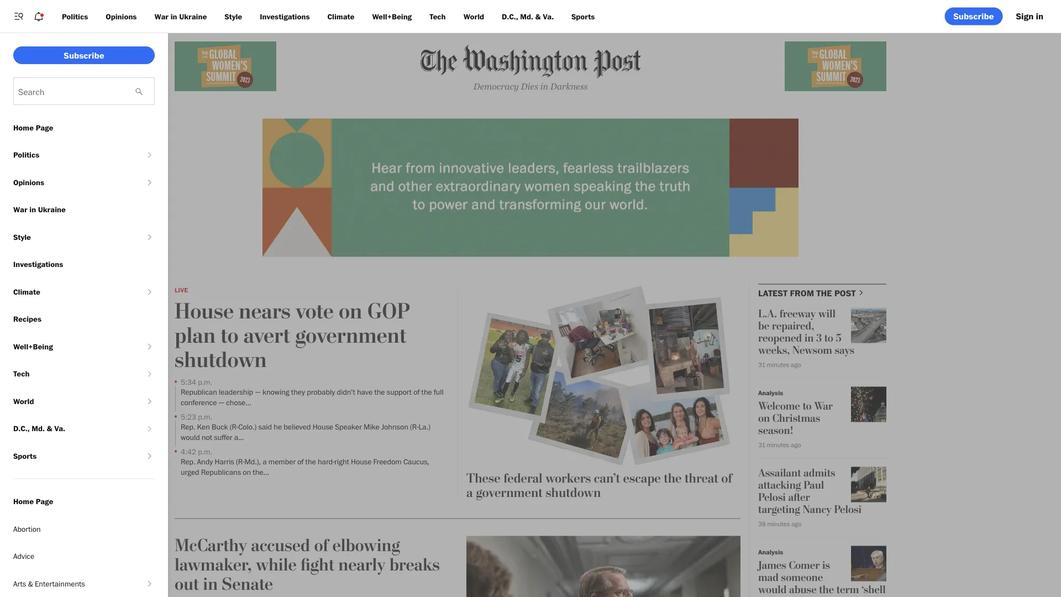 Task type: locate. For each thing, give the bounding box(es) containing it.
1 ago from the top
[[791, 361, 802, 369]]

home page link
[[0, 114, 168, 141], [0, 488, 168, 515]]

1 horizontal spatial sports
[[572, 12, 595, 21]]

1 horizontal spatial politics
[[62, 12, 88, 21]]

sign in
[[1017, 11, 1044, 22]]

government inside these federal workers can't escape the threat of a government shutdown
[[476, 485, 543, 501]]

investigations link
[[251, 6, 319, 27], [0, 251, 168, 278]]

war in ukraine inside the primary element
[[155, 12, 207, 21]]

is
[[823, 559, 831, 572]]

1 horizontal spatial d.c., md. & va. link
[[493, 6, 563, 27]]

avert
[[244, 323, 290, 349]]

1 horizontal spatial world
[[464, 12, 484, 21]]

repaired,
[[772, 319, 815, 333]]

news alerts image
[[33, 11, 44, 22]]

primary element
[[0, 0, 1062, 33]]

live
[[175, 286, 188, 294]]

assailant
[[759, 467, 802, 480]]

1 vertical spatial a
[[467, 485, 473, 501]]

2 horizontal spatial &
[[536, 12, 541, 21]]

0 vertical spatial va.
[[543, 12, 554, 21]]

1 vertical spatial world link
[[0, 388, 145, 415]]

while
[[256, 554, 297, 576]]

shutdown for workers
[[546, 485, 601, 501]]

opinions link
[[97, 6, 146, 27], [0, 169, 145, 196]]

tech
[[430, 12, 446, 21], [13, 369, 30, 379]]

p.m. up ken
[[198, 412, 212, 421]]

1 vertical spatial investigations
[[13, 260, 63, 269]]

of right accused
[[314, 535, 329, 556]]

0 horizontal spatial subscribe link
[[13, 46, 155, 64]]

minutes down "season!"
[[767, 441, 790, 449]]

1 vertical spatial home page link
[[0, 488, 168, 515]]

pelosi right nancy
[[835, 503, 862, 516]]

0 vertical spatial well+being link
[[364, 6, 421, 27]]

a inside these federal workers can't escape the threat of a government shutdown
[[467, 485, 473, 501]]

d.c., md. & va. inside the primary element
[[502, 12, 554, 21]]

the left full
[[422, 387, 432, 397]]

0 vertical spatial world
[[464, 12, 484, 21]]

'shell
[[862, 583, 886, 596]]

0 horizontal spatial world link
[[0, 388, 145, 415]]

analysis link for james comer is mad someone would abuse the term 'shell company'
[[759, 548, 784, 556]]

the inside the analysis james comer is mad someone would abuse the term 'shell company'
[[820, 583, 835, 596]]

minutes down targeting
[[768, 520, 790, 528]]

0 vertical spatial style
[[225, 12, 242, 21]]

on right the vote
[[339, 298, 362, 325]]

1 vertical spatial war in ukraine link
[[0, 196, 168, 223]]

world
[[464, 12, 484, 21], [13, 397, 34, 406]]

1 analysis from the top
[[759, 389, 784, 397]]

shutdown for nears
[[175, 347, 267, 374]]

shutdown up leadership
[[175, 347, 267, 374]]

minutes down weeks,
[[767, 361, 790, 369]]

p.m. up andy
[[198, 447, 212, 456]]

1 vertical spatial d.c., md. & va.
[[13, 424, 65, 433]]

va.
[[543, 12, 554, 21], [54, 424, 65, 433]]

1 horizontal spatial subscribe
[[954, 11, 995, 22]]

0 vertical spatial world link
[[455, 6, 493, 27]]

0 vertical spatial sports link
[[563, 6, 604, 27]]

2 ago from the top
[[791, 441, 802, 449]]

2 31 from the top
[[759, 441, 766, 449]]

0 vertical spatial a
[[263, 457, 267, 467]]

live house nears vote on gop plan to avert government shutdown 5:34 p.m. republican leadership — knowing they probably didn't have the support of the full conference — chose... 5:23 p.m. rep. ken buck (r-colo.) said he believed house speaker mike johnson (r-la.) would not suffer a... 4:42 p.m. rep. andy harris (r-md.), a member of the hard-right house freedom caucus, urged republicans on the...
[[175, 286, 444, 477]]

climate link inside the primary element
[[319, 6, 364, 27]]

1 horizontal spatial tech
[[430, 12, 446, 21]]

darkness
[[551, 82, 588, 92]]

shutdown right the federal
[[546, 485, 601, 501]]

0 vertical spatial p.m.
[[198, 377, 212, 387]]

shutdown inside the live house nears vote on gop plan to avert government shutdown 5:34 p.m. republican leadership — knowing they probably didn't have the support of the full conference — chose... 5:23 p.m. rep. ken buck (r-colo.) said he believed house speaker mike johnson (r-la.) would not suffer a... 4:42 p.m. rep. andy harris (r-md.), a member of the hard-right house freedom caucus, urged republicans on the...
[[175, 347, 267, 374]]

elbowing
[[333, 535, 400, 556]]

on down md.),
[[243, 467, 251, 477]]

1 vertical spatial politics
[[13, 150, 39, 160]]

md.
[[521, 12, 534, 21], [32, 424, 45, 433]]

colo.)
[[238, 422, 257, 432]]

1 vertical spatial tech
[[13, 369, 30, 379]]

analysis link up james
[[759, 548, 784, 556]]

1 horizontal spatial well+being
[[372, 12, 412, 21]]

0 vertical spatial tech
[[430, 12, 446, 21]]

1 horizontal spatial opinions
[[106, 12, 137, 21]]

to right plan
[[221, 323, 239, 349]]

live link
[[175, 286, 188, 294]]

shutdown inside these federal workers can't escape the threat of a government shutdown
[[546, 485, 601, 501]]

(r- right johnson
[[410, 422, 419, 432]]

federal
[[504, 471, 543, 486]]

0 vertical spatial climate link
[[319, 6, 364, 27]]

to inside the live house nears vote on gop plan to avert government shutdown 5:34 p.m. republican leadership — knowing they probably didn't have the support of the full conference — chose... 5:23 p.m. rep. ken buck (r-colo.) said he believed house speaker mike johnson (r-la.) would not suffer a... 4:42 p.m. rep. andy harris (r-md.), a member of the hard-right house freedom caucus, urged republicans on the...
[[221, 323, 239, 349]]

va. inside the primary element
[[543, 12, 554, 21]]

1 horizontal spatial pelosi
[[835, 503, 862, 516]]

to left 5 at the bottom of the page
[[825, 332, 834, 345]]

of right threat
[[722, 471, 733, 486]]

sign in link
[[1008, 7, 1053, 25]]

newsom
[[793, 344, 833, 357]]

of right support
[[414, 387, 420, 397]]

would
[[181, 433, 200, 442], [759, 583, 787, 596]]

0 horizontal spatial sports
[[13, 451, 37, 461]]

well+being link
[[364, 6, 421, 27], [0, 333, 145, 360]]

1 horizontal spatial climate link
[[319, 6, 364, 27]]

to right welcome
[[803, 400, 812, 413]]

1 vertical spatial opinions
[[13, 178, 44, 187]]

1 vertical spatial —
[[219, 398, 225, 407]]

& inside the primary element
[[536, 12, 541, 21]]

0 vertical spatial home page link
[[0, 114, 168, 141]]

the
[[817, 288, 833, 299]]

1 horizontal spatial d.c.,
[[502, 12, 519, 21]]

0 horizontal spatial would
[[181, 433, 200, 442]]

analysis for james
[[759, 548, 784, 556]]

1 vertical spatial house
[[313, 422, 333, 432]]

1 vertical spatial climate
[[13, 287, 40, 296]]

(r- right 'harris'
[[236, 457, 245, 467]]

1 horizontal spatial sports link
[[563, 6, 604, 27]]

0 horizontal spatial climate link
[[0, 278, 145, 306]]

ago inside analysis welcome to war on christmas season! 31 minutes ago
[[791, 441, 802, 449]]

2 analysis from the top
[[759, 548, 784, 556]]

house down live
[[175, 298, 234, 325]]

ago down targeting
[[792, 520, 802, 528]]

hard-
[[318, 457, 335, 467]]

1 31 from the top
[[759, 361, 766, 369]]

2 vertical spatial minutes
[[768, 520, 790, 528]]

house right right
[[351, 457, 372, 467]]

minutes inside l.a. freeway will be repaired, reopened in 3 to 5 weeks, newsom says 31 minutes ago
[[767, 361, 790, 369]]

0 horizontal spatial investigations link
[[0, 251, 168, 278]]

rep. down 4:42 at the left bottom of the page
[[181, 457, 195, 467]]

season!
[[759, 424, 794, 437]]

war in ukraine link
[[146, 6, 216, 27], [0, 196, 168, 223]]

1 vertical spatial home page
[[13, 497, 53, 506]]

2 page from the top
[[36, 497, 53, 506]]

house left speaker
[[313, 422, 333, 432]]

sports link
[[563, 6, 604, 27], [0, 442, 145, 470]]

in
[[1037, 11, 1044, 22], [171, 12, 177, 21], [541, 82, 548, 92], [29, 205, 36, 214], [805, 332, 814, 345], [203, 574, 218, 595]]

1 home page from the top
[[13, 123, 53, 132]]

3 ago from the top
[[792, 520, 802, 528]]

0 vertical spatial war in ukraine
[[155, 12, 207, 21]]

0 horizontal spatial politics
[[13, 150, 39, 160]]

31 down weeks,
[[759, 361, 766, 369]]

minutes inside analysis welcome to war on christmas season! 31 minutes ago
[[767, 441, 790, 449]]

would down james
[[759, 583, 787, 596]]

ago down newsom
[[791, 361, 802, 369]]

analysis up welcome
[[759, 389, 784, 397]]

1 p.m. from the top
[[198, 377, 212, 387]]

1 horizontal spatial well+being link
[[364, 6, 421, 27]]

a inside the live house nears vote on gop plan to avert government shutdown 5:34 p.m. republican leadership — knowing they probably didn't have the support of the full conference — chose... 5:23 p.m. rep. ken buck (r-colo.) said he believed house speaker mike johnson (r-la.) would not suffer a... 4:42 p.m. rep. andy harris (r-md.), a member of the hard-right house freedom caucus, urged republicans on the...
[[263, 457, 267, 467]]

analysis welcome to war on christmas season! 31 minutes ago
[[759, 389, 833, 449]]

2 home page from the top
[[13, 497, 53, 506]]

0 horizontal spatial style link
[[0, 223, 145, 251]]

investigations
[[260, 12, 310, 21], [13, 260, 63, 269]]

analysis up james
[[759, 548, 784, 556]]

nears
[[239, 298, 291, 325]]

he
[[274, 422, 282, 432]]

0 vertical spatial well+being
[[372, 12, 412, 21]]

0 vertical spatial analysis link
[[759, 389, 784, 397]]

2 horizontal spatial war
[[815, 400, 833, 413]]

0 horizontal spatial shutdown
[[175, 347, 267, 374]]

0 vertical spatial subscribe
[[954, 11, 995, 22]]

of inside these federal workers can't escape the threat of a government shutdown
[[722, 471, 733, 486]]

freeway
[[780, 307, 816, 321]]

— left knowing
[[255, 387, 261, 397]]

(r- up a...
[[230, 422, 238, 432]]

None search field
[[13, 77, 155, 105]]

world link
[[455, 6, 493, 27], [0, 388, 145, 415]]

None search field
[[14, 78, 128, 105]]

workers
[[546, 471, 591, 486]]

war in ukraine
[[155, 12, 207, 21], [13, 205, 66, 214]]

1 analysis link from the top
[[759, 389, 784, 397]]

government inside the live house nears vote on gop plan to avert government shutdown 5:34 p.m. republican leadership — knowing they probably didn't have the support of the full conference — chose... 5:23 p.m. rep. ken buck (r-colo.) said he believed house speaker mike johnson (r-la.) would not suffer a... 4:42 p.m. rep. andy harris (r-md.), a member of the hard-right house freedom caucus, urged republicans on the...
[[295, 323, 407, 349]]

0 vertical spatial war
[[155, 12, 169, 21]]

1 vertical spatial &
[[47, 424, 52, 433]]

1 horizontal spatial world link
[[455, 6, 493, 27]]

ago down "season!"
[[791, 441, 802, 449]]

2 analysis link from the top
[[759, 548, 784, 556]]

on inside analysis welcome to war on christmas season! 31 minutes ago
[[759, 412, 770, 425]]

james
[[759, 559, 787, 572]]

analysis inside the analysis james comer is mad someone would abuse the term 'shell company'
[[759, 548, 784, 556]]

entertainments
[[35, 579, 85, 588]]

style inside the primary element
[[225, 12, 242, 21]]

1 horizontal spatial &
[[47, 424, 52, 433]]

l.a.
[[759, 307, 778, 321]]

subscribe
[[954, 11, 995, 22], [64, 50, 104, 61]]

the left term
[[820, 583, 835, 596]]

home page for 1st home page link from the bottom of the page
[[13, 497, 53, 506]]

the left threat
[[664, 471, 682, 486]]

not
[[202, 433, 212, 442]]

accused
[[251, 535, 310, 556]]

1 horizontal spatial on
[[339, 298, 362, 325]]

— left the chose...
[[219, 398, 225, 407]]

0 vertical spatial md.
[[521, 12, 534, 21]]

0 vertical spatial d.c., md. & va.
[[502, 12, 554, 21]]

1 vertical spatial page
[[36, 497, 53, 506]]

—
[[255, 387, 261, 397], [219, 398, 225, 407]]

house nears vote on gop plan to avert government shutdown link
[[175, 298, 410, 374]]

war
[[155, 12, 169, 21], [13, 205, 27, 214], [815, 400, 833, 413]]

page
[[36, 123, 53, 132], [36, 497, 53, 506]]

0 vertical spatial ago
[[791, 361, 802, 369]]

republican
[[181, 387, 217, 397]]

0 vertical spatial investigations
[[260, 12, 310, 21]]

0 vertical spatial 31
[[759, 361, 766, 369]]

0 horizontal spatial d.c.,
[[13, 424, 30, 433]]

mike
[[364, 422, 380, 432]]

1 horizontal spatial war
[[155, 12, 169, 21]]

paul
[[804, 479, 825, 492]]

of
[[414, 387, 420, 397], [298, 457, 304, 467], [722, 471, 733, 486], [314, 535, 329, 556]]

31
[[759, 361, 766, 369], [759, 441, 766, 449]]

1 horizontal spatial would
[[759, 583, 787, 596]]

sign
[[1017, 11, 1034, 22]]

minutes inside assailant admits attacking paul pelosi after targeting nancy pelosi 38 minutes ago
[[768, 520, 790, 528]]

to
[[221, 323, 239, 349], [825, 332, 834, 345], [803, 400, 812, 413]]

analysis link up welcome
[[759, 389, 784, 397]]

targeting
[[759, 503, 801, 516]]

0 vertical spatial ukraine
[[179, 12, 207, 21]]

0 vertical spatial &
[[536, 12, 541, 21]]

2 home page link from the top
[[0, 488, 168, 515]]

1 vertical spatial well+being
[[13, 342, 53, 351]]

0 vertical spatial d.c.,
[[502, 12, 519, 21]]

0 vertical spatial politics link
[[53, 6, 97, 27]]

they
[[291, 387, 305, 397]]

ukraine inside the primary element
[[179, 12, 207, 21]]

climate link
[[319, 6, 364, 27], [0, 278, 145, 306]]

0 vertical spatial sports
[[572, 12, 595, 21]]

government for nears
[[295, 323, 407, 349]]

1 horizontal spatial style
[[225, 12, 242, 21]]

1 horizontal spatial subscribe link
[[945, 7, 1003, 25]]

1 vertical spatial subscribe link
[[13, 46, 155, 64]]

to inside analysis welcome to war on christmas season! 31 minutes ago
[[803, 400, 812, 413]]

search and browse sections image
[[13, 11, 24, 22]]

mccarthy
[[175, 535, 247, 556]]

politics link inside the primary element
[[53, 6, 97, 27]]

3
[[817, 332, 822, 345]]

advertisement region
[[175, 41, 277, 91], [785, 41, 887, 91], [263, 119, 799, 257]]

home page
[[13, 123, 53, 132], [13, 497, 53, 506]]

right
[[335, 457, 349, 467]]

0 vertical spatial minutes
[[767, 361, 790, 369]]

2 vertical spatial war
[[815, 400, 833, 413]]

assailant admits attacking paul pelosi after targeting nancy pelosi link
[[759, 467, 862, 516]]

home
[[13, 123, 34, 132], [13, 497, 34, 506]]

ago inside assailant admits attacking paul pelosi after targeting nancy pelosi 38 minutes ago
[[792, 520, 802, 528]]

0 vertical spatial on
[[339, 298, 362, 325]]

0 horizontal spatial a
[[263, 457, 267, 467]]

home page for 1st home page link from the top
[[13, 123, 53, 132]]

advice link
[[0, 543, 168, 570]]

p.m. up republican
[[198, 377, 212, 387]]

james comer is mad someone would abuse the term 'shell company' link
[[759, 559, 886, 597]]

1 horizontal spatial —
[[255, 387, 261, 397]]

pelosi
[[759, 491, 786, 504], [835, 503, 862, 516]]

1 vertical spatial on
[[759, 412, 770, 425]]

investigations inside the primary element
[[260, 12, 310, 21]]

would up 4:42 at the left bottom of the page
[[181, 433, 200, 442]]

0 horizontal spatial war
[[13, 205, 27, 214]]

1 horizontal spatial to
[[803, 400, 812, 413]]

0 horizontal spatial ukraine
[[38, 205, 66, 214]]

a...
[[234, 433, 244, 442]]

senate
[[222, 574, 273, 595]]

pelosi down assailant
[[759, 491, 786, 504]]

31 down "season!"
[[759, 441, 766, 449]]

from
[[790, 288, 815, 299]]

rep. down 5:23
[[181, 422, 195, 432]]

1 vertical spatial war in ukraine
[[13, 205, 66, 214]]

politics link
[[53, 6, 97, 27], [0, 141, 145, 169]]

to inside l.a. freeway will be repaired, reopened in 3 to 5 weeks, newsom says 31 minutes ago
[[825, 332, 834, 345]]

1 vertical spatial tech link
[[0, 360, 145, 388]]

0 horizontal spatial pelosi
[[759, 491, 786, 504]]

government for workers
[[476, 485, 543, 501]]

on left christmas
[[759, 412, 770, 425]]

these federal workers can't escape the threat of a government shutdown link
[[467, 471, 733, 501]]

climate
[[328, 12, 355, 21], [13, 287, 40, 296]]

vote
[[296, 298, 334, 325]]

analysis inside analysis welcome to war on christmas season! 31 minutes ago
[[759, 389, 784, 397]]

0 vertical spatial war in ukraine link
[[146, 6, 216, 27]]



Task type: describe. For each thing, give the bounding box(es) containing it.
analysis for welcome
[[759, 389, 784, 397]]

escape
[[624, 471, 661, 486]]

0 horizontal spatial style
[[13, 232, 31, 242]]

the inside these federal workers can't escape the threat of a government shutdown
[[664, 471, 682, 486]]

in inside 'mccarthy accused of elbowing lawmaker, while fight nearly breaks out in senate'
[[203, 574, 218, 595]]

1 vertical spatial sports link
[[0, 442, 145, 470]]

abortion link
[[0, 515, 168, 543]]

welcome
[[759, 400, 801, 413]]

war inside analysis welcome to war on christmas season! 31 minutes ago
[[815, 400, 833, 413]]

38
[[759, 520, 766, 528]]

admits
[[804, 467, 836, 480]]

0 vertical spatial opinions link
[[97, 6, 146, 27]]

the left hard-
[[306, 457, 316, 467]]

1 rep. from the top
[[181, 422, 195, 432]]

0 horizontal spatial well+being
[[13, 342, 53, 351]]

welcome to war on christmas season! link
[[759, 400, 833, 437]]

0 horizontal spatial va.
[[54, 424, 65, 433]]

believed
[[284, 422, 311, 432]]

0 vertical spatial d.c., md. & va. link
[[493, 6, 563, 27]]

democracy
[[474, 82, 519, 92]]

speaker
[[335, 422, 362, 432]]

1 vertical spatial well+being link
[[0, 333, 145, 360]]

politics inside the primary element
[[62, 12, 88, 21]]

style link inside the primary element
[[216, 6, 251, 27]]

1 vertical spatial world
[[13, 397, 34, 406]]

attacking
[[759, 479, 802, 492]]

0 vertical spatial tech link
[[421, 6, 455, 27]]

world inside the primary element
[[464, 12, 484, 21]]

threat
[[685, 471, 719, 486]]

ago inside l.a. freeway will be repaired, reopened in 3 to 5 weeks, newsom says 31 minutes ago
[[791, 361, 802, 369]]

reopened
[[759, 332, 802, 345]]

1 vertical spatial opinions link
[[0, 169, 145, 196]]

2 rep. from the top
[[181, 457, 195, 467]]

knowing
[[263, 387, 290, 397]]

war inside the primary element
[[155, 12, 169, 21]]

mad
[[759, 571, 779, 584]]

after
[[789, 491, 811, 504]]

0 horizontal spatial investigations
[[13, 260, 63, 269]]

democracy dies in darkness
[[474, 82, 588, 92]]

la.)
[[419, 422, 431, 432]]

logo of the washington post link
[[277, 41, 785, 82]]

2 p.m. from the top
[[198, 412, 212, 421]]

1 horizontal spatial house
[[313, 422, 333, 432]]

christmas
[[773, 412, 821, 425]]

gop
[[368, 298, 410, 325]]

recipes link
[[0, 306, 168, 333]]

3 p.m. from the top
[[198, 447, 212, 456]]

0 horizontal spatial md.
[[32, 424, 45, 433]]

will
[[819, 307, 836, 321]]

these federal workers can't escape the threat of a government shutdown
[[467, 471, 733, 501]]

of inside 'mccarthy accused of elbowing lawmaker, while fight nearly breaks out in senate'
[[314, 535, 329, 556]]

4:42
[[181, 447, 196, 456]]

1 vertical spatial politics link
[[0, 141, 145, 169]]

sports inside the primary element
[[572, 12, 595, 21]]

have
[[357, 387, 373, 397]]

climate inside the primary element
[[328, 12, 355, 21]]

would inside the live house nears vote on gop plan to avert government shutdown 5:34 p.m. republican leadership — knowing they probably didn't have the support of the full conference — chose... 5:23 p.m. rep. ken buck (r-colo.) said he believed house speaker mike johnson (r-la.) would not suffer a... 4:42 p.m. rep. andy harris (r-md.), a member of the hard-right house freedom caucus, urged republicans on the...
[[181, 433, 200, 442]]

& inside 'link'
[[28, 579, 33, 588]]

the right have in the left bottom of the page
[[375, 387, 385, 397]]

didn't
[[337, 387, 355, 397]]

recipes
[[13, 314, 41, 324]]

0 horizontal spatial house
[[175, 298, 234, 325]]

mccarthy accused of elbowing lawmaker, while fight nearly breaks out in senate link
[[175, 535, 440, 595]]

ken
[[197, 422, 210, 432]]

0 horizontal spatial on
[[243, 467, 251, 477]]

well+being inside the primary element
[[372, 12, 412, 21]]

these
[[467, 471, 501, 486]]

tech inside the primary element
[[430, 12, 446, 21]]

latest
[[759, 288, 788, 299]]

0 horizontal spatial opinions
[[13, 178, 44, 187]]

of right member on the left
[[298, 457, 304, 467]]

support
[[387, 387, 412, 397]]

31 inside l.a. freeway will be repaired, reopened in 3 to 5 weeks, newsom says 31 minutes ago
[[759, 361, 766, 369]]

31 inside analysis welcome to war on christmas season! 31 minutes ago
[[759, 441, 766, 449]]

fight
[[301, 554, 335, 576]]

0 vertical spatial subscribe link
[[945, 7, 1003, 25]]

1 page from the top
[[36, 123, 53, 132]]

1 vertical spatial climate link
[[0, 278, 145, 306]]

2 vertical spatial house
[[351, 457, 372, 467]]

term
[[837, 583, 860, 596]]

company'
[[759, 595, 804, 597]]

1 vertical spatial subscribe
[[64, 50, 104, 61]]

abuse
[[790, 583, 817, 596]]

md. inside the primary element
[[521, 12, 534, 21]]

l.a. freeway will be repaired, reopened in 3 to 5 weeks, newsom says 31 minutes ago
[[759, 307, 855, 369]]

arts
[[13, 579, 26, 588]]

would inside the analysis james comer is mad someone would abuse the term 'shell company'
[[759, 583, 787, 596]]

arts & entertainments link
[[0, 570, 145, 597]]

1 horizontal spatial investigations link
[[251, 6, 319, 27]]

1 home page link from the top
[[0, 114, 168, 141]]

assailant admits attacking paul pelosi after targeting nancy pelosi 38 minutes ago
[[759, 467, 862, 528]]

latest from the post link
[[759, 288, 866, 300]]

1 vertical spatial ukraine
[[38, 205, 66, 214]]

full
[[434, 387, 444, 397]]

subscribe inside the primary element
[[954, 11, 995, 22]]

be
[[759, 319, 770, 333]]

probably
[[307, 387, 335, 397]]

dies
[[521, 82, 539, 92]]

5
[[836, 332, 842, 345]]

urged
[[181, 467, 199, 477]]

suffer
[[214, 433, 233, 442]]

someone
[[782, 571, 824, 584]]

nearly
[[339, 554, 386, 576]]

in inside l.a. freeway will be repaired, reopened in 3 to 5 weeks, newsom says 31 minutes ago
[[805, 332, 814, 345]]

logo of the washington post image
[[420, 41, 641, 82]]

md.),
[[245, 457, 261, 467]]

1 vertical spatial d.c., md. & va. link
[[0, 415, 145, 442]]

5:34
[[181, 377, 196, 387]]

0 horizontal spatial climate
[[13, 287, 40, 296]]

latest from the post
[[759, 288, 856, 299]]

advice
[[13, 552, 34, 561]]

johnson
[[382, 422, 409, 432]]

1 home from the top
[[13, 123, 34, 132]]

opinions inside the primary element
[[106, 12, 137, 21]]

abortion
[[13, 524, 41, 534]]

nancy
[[803, 503, 832, 516]]

arts & entertainments
[[13, 579, 85, 588]]

republicans
[[201, 467, 241, 477]]

2 home from the top
[[13, 497, 34, 506]]

andy
[[197, 457, 213, 467]]

says
[[835, 344, 855, 357]]

breaks
[[390, 554, 440, 576]]

0 horizontal spatial tech
[[13, 369, 30, 379]]

member
[[269, 457, 296, 467]]

l.a. freeway will be repaired, reopened in 3 to 5 weeks, newsom says link
[[759, 307, 855, 357]]

out
[[175, 574, 199, 595]]

on for gop
[[339, 298, 362, 325]]

plan
[[175, 323, 216, 349]]

on for christmas
[[759, 412, 770, 425]]

the...
[[253, 467, 269, 477]]

analysis link for welcome to war on christmas season!
[[759, 389, 784, 397]]

lawmaker,
[[175, 554, 252, 576]]

d.c., inside the primary element
[[502, 12, 519, 21]]

1 vertical spatial sports
[[13, 451, 37, 461]]

mccarthy accused of elbowing lawmaker, while fight nearly breaks out in senate
[[175, 535, 440, 595]]



Task type: vqa. For each thing, say whether or not it's contained in the screenshot.
Tuesday
no



